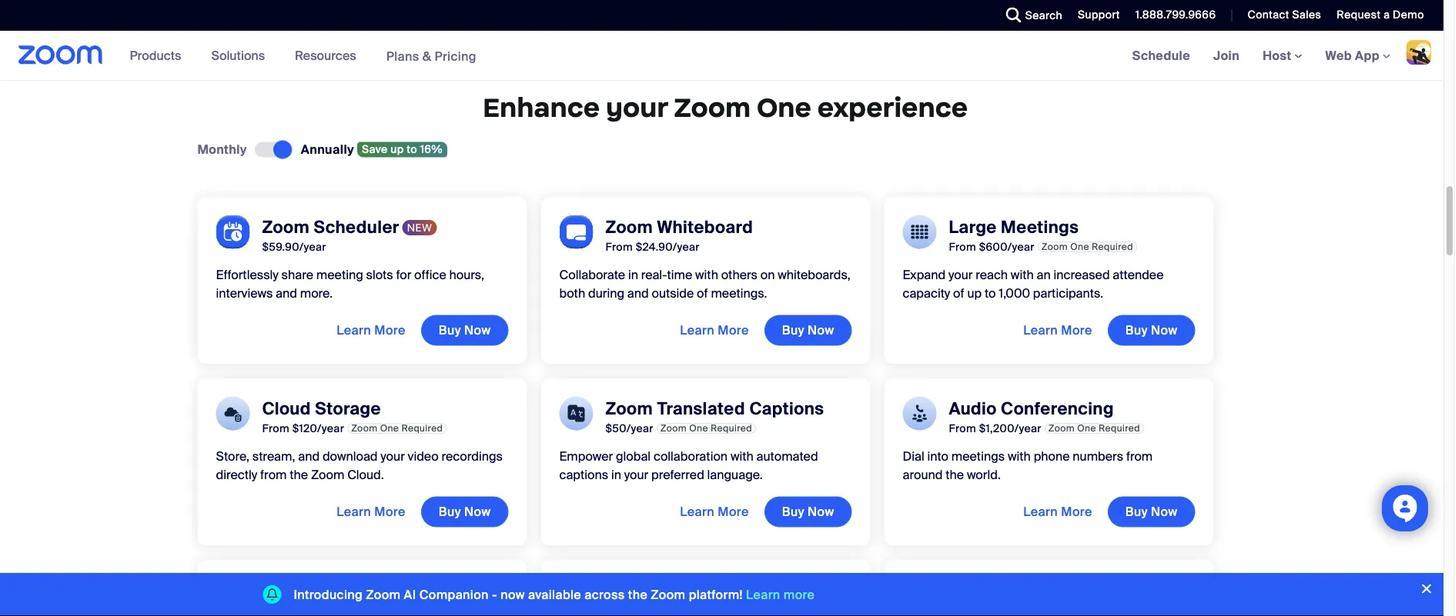 Task type: vqa. For each thing, say whether or not it's contained in the screenshot.
One
yes



Task type: describe. For each thing, give the bounding box(es) containing it.
buy now for large meetings
[[1125, 322, 1177, 339]]

profile picture image
[[1407, 40, 1431, 65]]

language.
[[707, 467, 763, 483]]

capacity
[[903, 285, 950, 302]]

from for large meetings
[[949, 240, 976, 254]]

meetings.
[[711, 285, 767, 302]]

large meetings logo image
[[903, 215, 937, 249]]

the for introducing zoom ai companion - now available across the zoom platform! learn more
[[628, 587, 648, 603]]

storage
[[315, 398, 381, 420]]

available
[[528, 587, 581, 603]]

$600/year
[[979, 240, 1034, 254]]

from inside 'store, stream, and download your video recordings directly from the zoom cloud.'
[[260, 467, 287, 483]]

one for cloud storage
[[380, 422, 399, 434]]

room
[[1050, 580, 1099, 602]]

$59.90/year
[[262, 240, 326, 254]]

learn left more at right
[[746, 587, 780, 603]]

join link
[[1202, 31, 1251, 80]]

and inside effortlessly share meeting slots for office hours, interviews and more.
[[276, 285, 297, 302]]

zoom phone required
[[668, 604, 769, 616]]

premier support logo image
[[216, 578, 250, 612]]

interviews
[[216, 285, 273, 302]]

with for large meetings
[[1011, 267, 1034, 283]]

plans
[[386, 48, 419, 64]]

one for large meetings
[[1070, 241, 1089, 253]]

premier
[[262, 580, 328, 602]]

store,
[[216, 449, 249, 465]]

others
[[721, 267, 758, 283]]

more down slots
[[374, 322, 406, 339]]

in inside collaborate in real-time with others on whiteboards, both during and outside of meetings.
[[628, 267, 638, 283]]

cloud
[[262, 398, 311, 420]]

1.888.799.9666
[[1135, 8, 1216, 22]]

more for zoom whiteboard
[[718, 322, 749, 339]]

host button
[[1263, 47, 1302, 64]]

resources button
[[295, 31, 363, 80]]

save
[[362, 142, 388, 156]]

whiteboards,
[[778, 267, 850, 283]]

reach
[[976, 267, 1008, 283]]

more for audio conferencing
[[1061, 504, 1092, 520]]

zoom inside cloud storage from $120/year zoom one required
[[351, 422, 378, 434]]

products
[[130, 47, 181, 64]]

experience
[[817, 90, 968, 124]]

expand
[[903, 267, 945, 283]]

schedule link
[[1121, 31, 1202, 80]]

learn for cloud storage
[[337, 504, 371, 520]]

buy now link for zoom translated captions
[[764, 497, 852, 528]]

conference room connector
[[949, 580, 1191, 602]]

from for audio conferencing
[[949, 421, 976, 436]]

zoom scheduler logo image
[[216, 215, 250, 249]]

zoom inside "zoom whiteboard from $24.90/year"
[[605, 217, 653, 238]]

conference room connector logo image
[[903, 578, 937, 612]]

product information navigation
[[118, 31, 488, 81]]

and inside collaborate in real-time with others on whiteboards, both during and outside of meetings.
[[627, 285, 649, 302]]

with inside collaborate in real-time with others on whiteboards, both during and outside of meetings.
[[695, 267, 718, 283]]

large
[[949, 217, 997, 238]]

-
[[492, 587, 497, 603]]

slots
[[366, 267, 393, 283]]

buy now for cloud storage
[[439, 504, 491, 520]]

search
[[1025, 8, 1062, 22]]

required down power
[[728, 604, 769, 616]]

badge image
[[402, 220, 437, 236]]

your inside 'store, stream, and download your video recordings directly from the zoom cloud.'
[[381, 449, 405, 465]]

from inside the dial into meetings with phone numbers from around the world.
[[1126, 449, 1153, 465]]

office
[[414, 267, 446, 283]]

download
[[322, 449, 378, 465]]

buy for audio conferencing
[[1125, 504, 1148, 520]]

around
[[903, 467, 943, 483]]

one for zoom translated captions
[[689, 422, 708, 434]]

store, stream, and download your video recordings directly from the zoom cloud.
[[216, 449, 503, 483]]

zoom whiteboard from $24.90/year
[[605, 217, 753, 254]]

buy now for zoom translated captions
[[782, 504, 834, 520]]

your inside the expand your reach with an increased attendee capacity of up to 1,000 participants.
[[948, 267, 973, 283]]

meetings
[[951, 449, 1005, 465]]

video
[[408, 449, 439, 465]]

recordings
[[441, 449, 503, 465]]

a
[[1384, 8, 1390, 22]]

introducing zoom ai companion - now available across the zoom platform! learn more
[[294, 587, 815, 603]]

learn more for large meetings
[[1023, 322, 1092, 339]]

connector
[[1103, 580, 1191, 602]]

and inside 'store, stream, and download your video recordings directly from the zoom cloud.'
[[298, 449, 320, 465]]

enhance your zoom one experience
[[483, 90, 968, 124]]

translated
[[657, 398, 745, 420]]

the for dial into meetings with phone numbers from around the world.
[[946, 467, 964, 483]]

now for large meetings
[[1151, 322, 1177, 339]]

companion
[[419, 587, 489, 603]]

scheduler
[[314, 217, 399, 238]]

of inside the expand your reach with an increased attendee capacity of up to 1,000 participants.
[[953, 285, 964, 302]]

premier support
[[262, 580, 399, 602]]

dial
[[903, 449, 924, 465]]

request a demo
[[1337, 8, 1424, 22]]

the inside 'store, stream, and download your video recordings directly from the zoom cloud.'
[[290, 467, 308, 483]]

plans & pricing
[[386, 48, 476, 64]]

solutions button
[[211, 31, 272, 80]]

buy now link for large meetings
[[1108, 315, 1195, 346]]

buy for zoom translated captions
[[782, 504, 804, 520]]

during
[[588, 285, 624, 302]]

participants.
[[1033, 285, 1103, 302]]

enhance
[[483, 90, 600, 124]]

zoom inside 'store, stream, and download your video recordings directly from the zoom cloud.'
[[311, 467, 344, 483]]

of inside collaborate in real-time with others on whiteboards, both during and outside of meetings.
[[697, 285, 708, 302]]

app
[[1355, 47, 1380, 64]]

increased
[[1054, 267, 1110, 283]]

learn for large meetings
[[1023, 322, 1058, 339]]

platform!
[[689, 587, 743, 603]]

web
[[1325, 47, 1352, 64]]

buy now link for audio conferencing
[[1108, 497, 1195, 528]]

captions
[[749, 398, 824, 420]]

one for audio conferencing
[[1077, 422, 1096, 434]]

banner containing products
[[0, 31, 1443, 81]]

expand your reach with an increased attendee capacity of up to 1,000 participants.
[[903, 267, 1164, 302]]

buy for zoom whiteboard
[[782, 322, 804, 339]]

$1,200/year
[[979, 421, 1041, 436]]

hours,
[[449, 267, 484, 283]]

required for translated
[[711, 422, 752, 434]]

outside
[[652, 285, 694, 302]]

zoom whiteboard logo image
[[559, 215, 593, 249]]

learn for zoom whiteboard
[[680, 322, 714, 339]]

automated
[[756, 449, 818, 465]]

zoom translated captions logo image
[[559, 397, 593, 431]]

annually save up to 16%
[[301, 141, 443, 158]]

0 horizontal spatial support
[[332, 580, 399, 602]]

audio
[[949, 398, 997, 420]]

annually
[[301, 141, 354, 158]]

attendee
[[1113, 267, 1164, 283]]

zoom translated captions $50/year zoom one required
[[605, 398, 824, 436]]

pricing
[[435, 48, 476, 64]]

now for zoom whiteboard
[[808, 322, 834, 339]]

effortlessly
[[216, 267, 279, 283]]



Task type: locate. For each thing, give the bounding box(es) containing it.
now
[[500, 587, 525, 603]]

learn down the outside
[[680, 322, 714, 339]]

0 vertical spatial to
[[407, 142, 417, 156]]

numbers
[[1073, 449, 1123, 465]]

both
[[559, 285, 585, 302]]

required inside cloud storage from $120/year zoom one required
[[401, 422, 443, 434]]

into
[[927, 449, 948, 465]]

web app
[[1325, 47, 1380, 64]]

with up 1,000
[[1011, 267, 1034, 283]]

collaboration
[[654, 449, 728, 465]]

support
[[1078, 8, 1120, 22], [332, 580, 399, 602]]

learn more down the dial into meetings with phone numbers from around the world. on the right bottom of the page
[[1023, 504, 1092, 520]]

more for zoom translated captions
[[718, 504, 749, 520]]

1 horizontal spatial support
[[1078, 8, 1120, 22]]

1 vertical spatial to
[[985, 285, 996, 302]]

1 horizontal spatial in
[[628, 267, 638, 283]]

from
[[1126, 449, 1153, 465], [260, 467, 287, 483]]

more
[[374, 322, 406, 339], [718, 322, 749, 339], [1061, 322, 1092, 339], [374, 504, 406, 520], [718, 504, 749, 520], [1061, 504, 1092, 520]]

required up video
[[401, 422, 443, 434]]

request
[[1337, 8, 1381, 22]]

phone
[[657, 580, 710, 602], [697, 604, 726, 616]]

buy now link for zoom whiteboard
[[764, 315, 852, 346]]

across
[[584, 587, 625, 603]]

buy now for zoom whiteboard
[[782, 322, 834, 339]]

whiteboard
[[657, 217, 753, 238]]

2 horizontal spatial the
[[946, 467, 964, 483]]

1 horizontal spatial and
[[298, 449, 320, 465]]

from inside the audio conferencing from $1,200/year zoom one required
[[949, 421, 976, 436]]

0 horizontal spatial the
[[290, 467, 308, 483]]

real-
[[641, 267, 667, 283]]

16%
[[420, 142, 443, 156]]

0 vertical spatial in
[[628, 267, 638, 283]]

more.
[[300, 285, 333, 302]]

host
[[1263, 47, 1295, 64]]

from
[[605, 240, 633, 254], [949, 240, 976, 254], [262, 421, 289, 436], [949, 421, 976, 436]]

one inside zoom translated captions $50/year zoom one required
[[689, 422, 708, 434]]

to inside the expand your reach with an increased attendee capacity of up to 1,000 participants.
[[985, 285, 996, 302]]

demo
[[1393, 8, 1424, 22]]

audio conferencing from $1,200/year zoom one required
[[949, 398, 1140, 436]]

from down 'stream,'
[[260, 467, 287, 483]]

0 vertical spatial from
[[1126, 449, 1153, 465]]

phone down platform! at the bottom
[[697, 604, 726, 616]]

and down $120/year
[[298, 449, 320, 465]]

from for cloud storage
[[262, 421, 289, 436]]

1 vertical spatial from
[[260, 467, 287, 483]]

learn down preferred
[[680, 504, 714, 520]]

1 vertical spatial up
[[967, 285, 982, 302]]

more for large meetings
[[1061, 322, 1092, 339]]

the right across
[[628, 587, 648, 603]]

with for audio conferencing
[[1008, 449, 1031, 465]]

1 horizontal spatial up
[[967, 285, 982, 302]]

now for zoom translated captions
[[808, 504, 834, 520]]

learn more for audio conferencing
[[1023, 504, 1092, 520]]

the down into at the right
[[946, 467, 964, 483]]

learn down the dial into meetings with phone numbers from around the world. on the right bottom of the page
[[1023, 504, 1058, 520]]

in down the "global"
[[611, 467, 621, 483]]

the down 'stream,'
[[290, 467, 308, 483]]

from for zoom whiteboard
[[605, 240, 633, 254]]

meetings
[[1001, 217, 1079, 238]]

in inside empower global collaboration with automated captions in your preferred language.
[[611, 467, 621, 483]]

0 horizontal spatial and
[[276, 285, 297, 302]]

buy now for audio conferencing
[[1125, 504, 1177, 520]]

up right save
[[391, 142, 404, 156]]

with inside the expand your reach with an increased attendee capacity of up to 1,000 participants.
[[1011, 267, 1034, 283]]

required for meetings
[[1092, 241, 1133, 253]]

empower
[[559, 449, 613, 465]]

stream,
[[252, 449, 295, 465]]

0 vertical spatial up
[[391, 142, 404, 156]]

zoom logo image
[[18, 45, 103, 65]]

resources
[[295, 47, 356, 64]]

with right time
[[695, 267, 718, 283]]

more for cloud storage
[[374, 504, 406, 520]]

zoom phone power pack
[[605, 580, 809, 602]]

1 vertical spatial in
[[611, 467, 621, 483]]

buy for large meetings
[[1125, 322, 1148, 339]]

phone for required
[[697, 604, 726, 616]]

with inside empower global collaboration with automated captions in your preferred language.
[[731, 449, 754, 465]]

one inside the large meetings from $600/year zoom one required
[[1070, 241, 1089, 253]]

&
[[422, 48, 431, 64]]

your inside empower global collaboration with automated captions in your preferred language.
[[624, 467, 648, 483]]

of right the outside
[[697, 285, 708, 302]]

empower global collaboration with automated captions in your preferred language.
[[559, 449, 818, 483]]

buy now link
[[421, 315, 508, 346], [764, 315, 852, 346], [1108, 315, 1195, 346], [421, 497, 508, 528], [764, 497, 852, 528], [1108, 497, 1195, 528]]

required up numbers
[[1099, 422, 1140, 434]]

up inside annually save up to 16%
[[391, 142, 404, 156]]

required inside the large meetings from $600/year zoom one required
[[1092, 241, 1133, 253]]

up down reach
[[967, 285, 982, 302]]

pack
[[769, 580, 809, 602]]

required for storage
[[401, 422, 443, 434]]

1 vertical spatial phone
[[697, 604, 726, 616]]

conferencing
[[1001, 398, 1114, 420]]

to down reach
[[985, 285, 996, 302]]

support left ai
[[332, 580, 399, 602]]

2 horizontal spatial and
[[627, 285, 649, 302]]

required down translated
[[711, 422, 752, 434]]

to
[[407, 142, 417, 156], [985, 285, 996, 302]]

to left 16%
[[407, 142, 417, 156]]

from inside cloud storage from $120/year zoom one required
[[262, 421, 289, 436]]

the
[[290, 467, 308, 483], [946, 467, 964, 483], [628, 587, 648, 603]]

learn down effortlessly share meeting slots for office hours, interviews and more.
[[337, 322, 371, 339]]

more down numbers
[[1061, 504, 1092, 520]]

learn more link
[[746, 587, 815, 603]]

0 horizontal spatial in
[[611, 467, 621, 483]]

from down cloud
[[262, 421, 289, 436]]

with down $1,200/year
[[1008, 449, 1031, 465]]

0 horizontal spatial to
[[407, 142, 417, 156]]

introducing
[[294, 587, 363, 603]]

more down language.
[[718, 504, 749, 520]]

learn more down cloud.
[[337, 504, 406, 520]]

audio conferencing logo image
[[903, 397, 937, 431]]

learn more for zoom translated captions
[[680, 504, 749, 520]]

sales
[[1292, 8, 1321, 22]]

web app button
[[1325, 47, 1390, 64]]

contact
[[1247, 8, 1289, 22]]

1 horizontal spatial the
[[628, 587, 648, 603]]

learn more down meetings.
[[680, 322, 749, 339]]

now
[[464, 322, 491, 339], [808, 322, 834, 339], [1151, 322, 1177, 339], [464, 504, 491, 520], [808, 504, 834, 520], [1151, 504, 1177, 520]]

required up attendee
[[1092, 241, 1133, 253]]

world.
[[967, 467, 1001, 483]]

learn down 1,000
[[1023, 322, 1058, 339]]

required for conferencing
[[1099, 422, 1140, 434]]

banner
[[0, 31, 1443, 81]]

from inside the large meetings from $600/year zoom one required
[[949, 240, 976, 254]]

more
[[784, 587, 815, 603]]

required inside zoom translated captions $50/year zoom one required
[[711, 422, 752, 434]]

products button
[[130, 31, 188, 80]]

1,000
[[999, 285, 1030, 302]]

up inside the expand your reach with an increased attendee capacity of up to 1,000 participants.
[[967, 285, 982, 302]]

from up collaborate
[[605, 240, 633, 254]]

required inside the audio conferencing from $1,200/year zoom one required
[[1099, 422, 1140, 434]]

phone for power
[[657, 580, 710, 602]]

phone up zoom phone required
[[657, 580, 710, 602]]

from down audio
[[949, 421, 976, 436]]

$24.90/year
[[636, 240, 700, 254]]

in left real-
[[628, 267, 638, 283]]

learn for zoom translated captions
[[680, 504, 714, 520]]

an
[[1037, 267, 1051, 283]]

support right the search
[[1078, 8, 1120, 22]]

power
[[714, 580, 765, 602]]

one inside cloud storage from $120/year zoom one required
[[380, 422, 399, 434]]

learn down cloud.
[[337, 504, 371, 520]]

1.888.799.9666 button up schedule link at the top of page
[[1135, 8, 1216, 22]]

learn more for cloud storage
[[337, 504, 406, 520]]

buy now
[[439, 322, 491, 339], [782, 322, 834, 339], [1125, 322, 1177, 339], [439, 504, 491, 520], [782, 504, 834, 520], [1125, 504, 1177, 520]]

and
[[276, 285, 297, 302], [627, 285, 649, 302], [298, 449, 320, 465]]

learn for audio conferencing
[[1023, 504, 1058, 520]]

and down real-
[[627, 285, 649, 302]]

dial into meetings with phone numbers from around the world.
[[903, 449, 1153, 483]]

directly
[[216, 467, 257, 483]]

global
[[616, 449, 651, 465]]

learn more down effortlessly share meeting slots for office hours, interviews and more.
[[337, 322, 406, 339]]

$120/year
[[292, 421, 344, 436]]

share
[[281, 267, 313, 283]]

meetings navigation
[[1121, 31, 1443, 81]]

more down cloud.
[[374, 504, 406, 520]]

zoom inside the large meetings from $600/year zoom one required
[[1041, 241, 1068, 253]]

one inside the audio conferencing from $1,200/year zoom one required
[[1077, 422, 1096, 434]]

from down the large
[[949, 240, 976, 254]]

buy now link for cloud storage
[[421, 497, 508, 528]]

0 vertical spatial support
[[1078, 8, 1120, 22]]

from right numbers
[[1126, 449, 1153, 465]]

one
[[757, 90, 811, 124], [1070, 241, 1089, 253], [380, 422, 399, 434], [689, 422, 708, 434], [1077, 422, 1096, 434]]

1 of from the left
[[697, 285, 708, 302]]

from inside "zoom whiteboard from $24.90/year"
[[605, 240, 633, 254]]

buy for cloud storage
[[439, 504, 461, 520]]

0 horizontal spatial from
[[260, 467, 287, 483]]

zoom inside the audio conferencing from $1,200/year zoom one required
[[1048, 422, 1075, 434]]

cloud storage logo image
[[216, 397, 250, 431]]

plans & pricing link
[[386, 48, 476, 64], [386, 48, 476, 64]]

ai
[[404, 587, 416, 603]]

learn more for zoom whiteboard
[[680, 322, 749, 339]]

now for cloud storage
[[464, 504, 491, 520]]

with inside the dial into meetings with phone numbers from around the world.
[[1008, 449, 1031, 465]]

with
[[695, 267, 718, 283], [1011, 267, 1034, 283], [731, 449, 754, 465], [1008, 449, 1031, 465]]

more down meetings.
[[718, 322, 749, 339]]

search button
[[994, 0, 1066, 31]]

1 horizontal spatial to
[[985, 285, 996, 302]]

1 vertical spatial support
[[332, 580, 399, 602]]

meeting
[[316, 267, 363, 283]]

0 horizontal spatial up
[[391, 142, 404, 156]]

learn more down participants.
[[1023, 322, 1092, 339]]

0 vertical spatial phone
[[657, 580, 710, 602]]

solutions
[[211, 47, 265, 64]]

to inside annually save up to 16%
[[407, 142, 417, 156]]

1 horizontal spatial of
[[953, 285, 964, 302]]

zoom
[[674, 90, 751, 124], [262, 217, 309, 238], [605, 217, 653, 238], [1041, 241, 1068, 253], [605, 398, 653, 420], [351, 422, 378, 434], [660, 422, 687, 434], [1048, 422, 1075, 434], [311, 467, 344, 483], [605, 580, 653, 602], [366, 587, 401, 603], [651, 587, 686, 603], [668, 604, 694, 616]]

1 horizontal spatial from
[[1126, 449, 1153, 465]]

0 horizontal spatial of
[[697, 285, 708, 302]]

and down share on the left of page
[[276, 285, 297, 302]]

of right the "capacity"
[[953, 285, 964, 302]]

now for audio conferencing
[[1151, 504, 1177, 520]]

collaborate
[[559, 267, 625, 283]]

with for zoom translated captions
[[731, 449, 754, 465]]

zoom phone power pack logo image
[[559, 578, 593, 612]]

of
[[697, 285, 708, 302], [953, 285, 964, 302]]

more down participants.
[[1061, 322, 1092, 339]]

with up language.
[[731, 449, 754, 465]]

cloud storage from $120/year zoom one required
[[262, 398, 443, 436]]

the inside the dial into meetings with phone numbers from around the world.
[[946, 467, 964, 483]]

up
[[391, 142, 404, 156], [967, 285, 982, 302]]

learn more down language.
[[680, 504, 749, 520]]

time
[[667, 267, 692, 283]]

1.888.799.9666 button up schedule
[[1124, 0, 1220, 31]]

2 of from the left
[[953, 285, 964, 302]]



